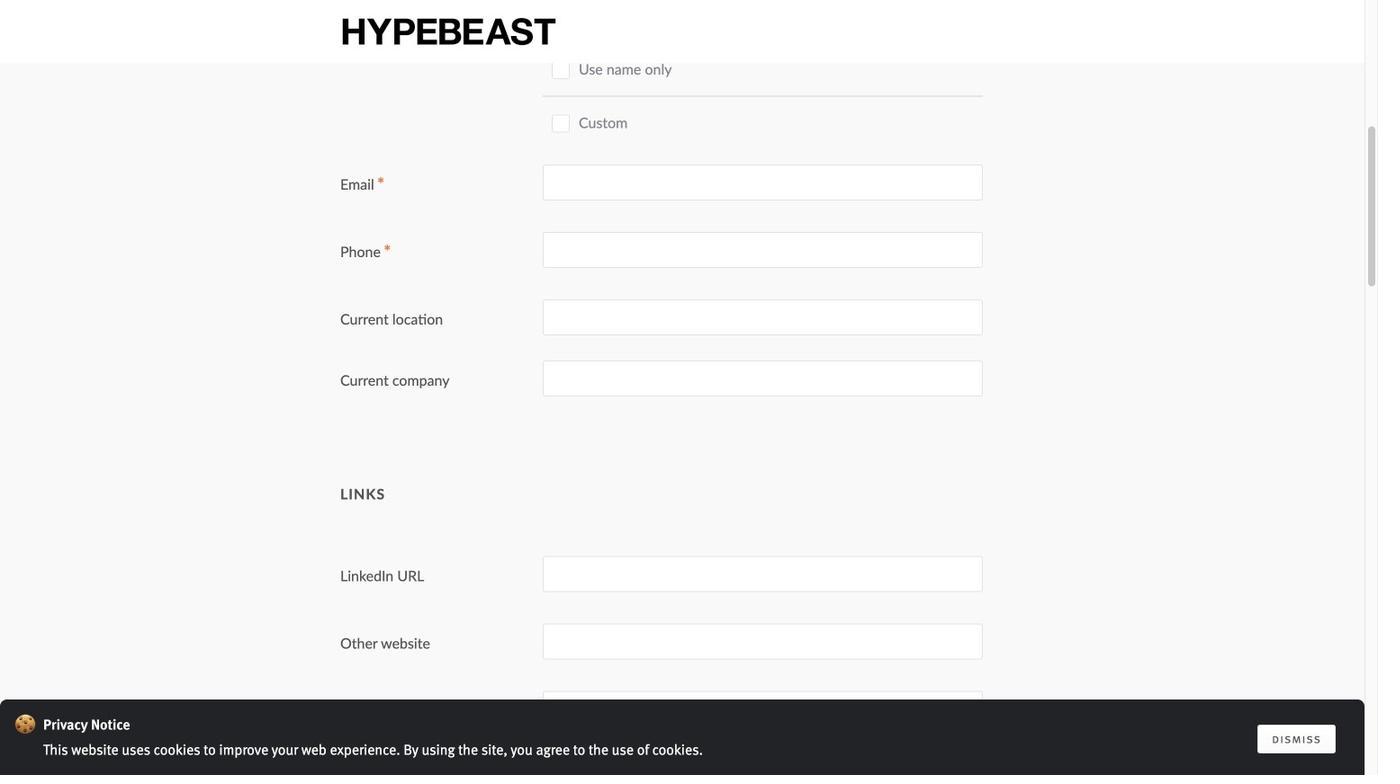 Task type: vqa. For each thing, say whether or not it's contained in the screenshot.
Hypebeast logo
yes



Task type: describe. For each thing, give the bounding box(es) containing it.
hypebeast logo image
[[340, 16, 558, 47]]



Task type: locate. For each thing, give the bounding box(es) containing it.
None text field
[[543, 300, 983, 336], [543, 361, 983, 397], [543, 557, 983, 593], [543, 624, 983, 660], [543, 300, 983, 336], [543, 361, 983, 397], [543, 557, 983, 593], [543, 624, 983, 660]]

None text field
[[543, 232, 983, 268], [543, 692, 983, 728], [543, 232, 983, 268], [543, 692, 983, 728]]

None checkbox
[[826, 1, 844, 19]]

None email field
[[543, 165, 983, 201]]

None checkbox
[[552, 1, 570, 19], [686, 1, 704, 19], [552, 61, 570, 79], [552, 115, 570, 133], [552, 1, 570, 19], [686, 1, 704, 19], [552, 61, 570, 79], [552, 115, 570, 133]]



